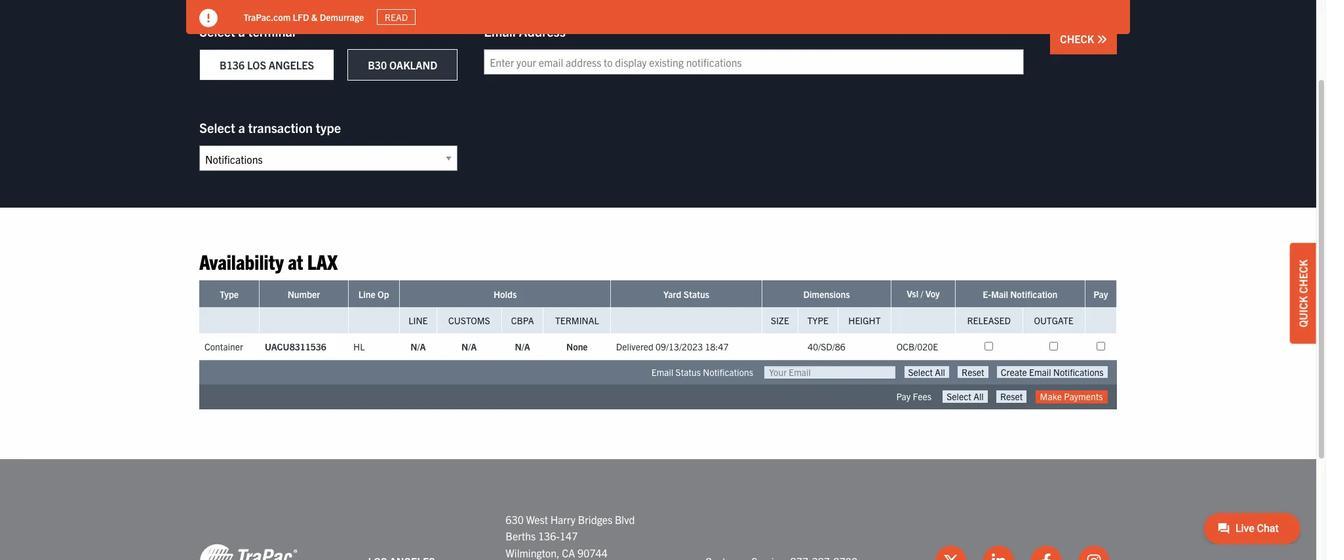 Task type: locate. For each thing, give the bounding box(es) containing it.
trapac.com lfd & demurrage
[[244, 11, 365, 23]]

a
[[238, 23, 245, 39], [238, 119, 245, 136]]

email address
[[484, 23, 566, 39]]

make payments
[[1041, 391, 1104, 403]]

line for line
[[409, 315, 428, 327]]

ca
[[562, 547, 575, 560]]

Email Address email field
[[484, 49, 1025, 75]]

select left transaction
[[199, 119, 235, 136]]

b136 los angeles
[[220, 58, 314, 71]]

oakland
[[390, 58, 438, 71]]

type down dimensions
[[808, 315, 829, 327]]

select
[[199, 23, 235, 39], [199, 119, 235, 136]]

make payments link
[[1036, 391, 1108, 404]]

pay
[[1094, 289, 1109, 301], [897, 391, 911, 403]]

a down trapac.com
[[238, 23, 245, 39]]

line left customs
[[409, 315, 428, 327]]

2 horizontal spatial n/a
[[515, 341, 530, 353]]

1 n/a from the left
[[411, 341, 426, 353]]

footer containing 630 west harry bridges blvd
[[0, 460, 1317, 561]]

angeles
[[269, 58, 314, 71]]

email down delivered 09/13/2023 18:47
[[652, 367, 674, 379]]

terminal
[[556, 315, 599, 327]]

hl
[[354, 341, 365, 353]]

status
[[684, 289, 710, 301], [676, 367, 701, 379]]

1 select from the top
[[199, 23, 235, 39]]

trapac.com
[[244, 11, 291, 23]]

1 horizontal spatial line
[[409, 315, 428, 327]]

1 horizontal spatial type
[[808, 315, 829, 327]]

west
[[526, 513, 548, 526]]

e-
[[983, 289, 992, 301]]

notification
[[1011, 289, 1058, 301]]

147
[[560, 530, 578, 543]]

0 horizontal spatial check
[[1061, 32, 1097, 45]]

/
[[921, 288, 924, 300]]

0 vertical spatial a
[[238, 23, 245, 39]]

make
[[1041, 391, 1063, 403]]

0 horizontal spatial email
[[484, 23, 516, 39]]

none
[[567, 341, 588, 353]]

0 vertical spatial status
[[684, 289, 710, 301]]

vsl / voy
[[907, 288, 940, 300]]

size
[[771, 315, 790, 327]]

fees
[[913, 391, 932, 403]]

0 vertical spatial check
[[1061, 32, 1097, 45]]

check
[[1061, 32, 1097, 45], [1297, 260, 1311, 294]]

type
[[316, 119, 341, 136]]

type down availability in the left of the page
[[220, 289, 239, 301]]

n/a right hl
[[411, 341, 426, 353]]

0 horizontal spatial pay
[[897, 391, 911, 403]]

1 vertical spatial check
[[1297, 260, 1311, 294]]

status right "yard"
[[684, 289, 710, 301]]

1 vertical spatial status
[[676, 367, 701, 379]]

status down 09/13/2023
[[676, 367, 701, 379]]

height
[[849, 315, 881, 327]]

n/a down cbpa
[[515, 341, 530, 353]]

1 a from the top
[[238, 23, 245, 39]]

0 vertical spatial line
[[359, 289, 376, 301]]

1 vertical spatial select
[[199, 119, 235, 136]]

type
[[220, 289, 239, 301], [808, 315, 829, 327]]

0 vertical spatial pay
[[1094, 289, 1109, 301]]

1 vertical spatial line
[[409, 315, 428, 327]]

dimensions
[[804, 289, 851, 301]]

harry
[[551, 513, 576, 526]]

b30
[[368, 58, 387, 71]]

email
[[484, 23, 516, 39], [652, 367, 674, 379]]

2 n/a from the left
[[462, 341, 477, 353]]

n/a
[[411, 341, 426, 353], [462, 341, 477, 353], [515, 341, 530, 353]]

status for email
[[676, 367, 701, 379]]

yard
[[664, 289, 682, 301]]

e-mail notification
[[983, 289, 1058, 301]]

pay for pay
[[1094, 289, 1109, 301]]

0 horizontal spatial type
[[220, 289, 239, 301]]

1 vertical spatial a
[[238, 119, 245, 136]]

line left op
[[359, 289, 376, 301]]

solid image
[[199, 9, 218, 28]]

None checkbox
[[985, 343, 994, 351], [1050, 343, 1059, 351], [1097, 343, 1106, 351], [985, 343, 994, 351], [1050, 343, 1059, 351], [1097, 343, 1106, 351]]

2 a from the top
[[238, 119, 245, 136]]

select up b136
[[199, 23, 235, 39]]

los
[[247, 58, 266, 71]]

terminal
[[248, 23, 296, 39]]

a left transaction
[[238, 119, 245, 136]]

n/a down customs
[[462, 341, 477, 353]]

email status notifications
[[652, 367, 754, 379]]

1 horizontal spatial email
[[652, 367, 674, 379]]

1 vertical spatial email
[[652, 367, 674, 379]]

released
[[968, 315, 1011, 327]]

quick check
[[1297, 260, 1311, 328]]

footer
[[0, 460, 1317, 561]]

0 vertical spatial type
[[220, 289, 239, 301]]

email for email address
[[484, 23, 516, 39]]

0 vertical spatial email
[[484, 23, 516, 39]]

0 horizontal spatial n/a
[[411, 341, 426, 353]]

0 vertical spatial select
[[199, 23, 235, 39]]

line for line op
[[359, 289, 376, 301]]

0 horizontal spatial line
[[359, 289, 376, 301]]

None button
[[905, 367, 950, 379], [958, 367, 989, 379], [998, 367, 1108, 379], [943, 391, 988, 403], [997, 391, 1027, 403], [905, 367, 950, 379], [958, 367, 989, 379], [998, 367, 1108, 379], [943, 391, 988, 403], [997, 391, 1027, 403]]

1 vertical spatial pay
[[897, 391, 911, 403]]

1 horizontal spatial n/a
[[462, 341, 477, 353]]

op
[[378, 289, 389, 301]]

check inside button
[[1061, 32, 1097, 45]]

email for email status notifications
[[652, 367, 674, 379]]

Your Email email field
[[765, 367, 896, 379]]

1 horizontal spatial pay
[[1094, 289, 1109, 301]]

check button
[[1051, 24, 1118, 54]]

select for select a transaction type
[[199, 119, 235, 136]]

transaction
[[248, 119, 313, 136]]

email left address
[[484, 23, 516, 39]]

2 select from the top
[[199, 119, 235, 136]]

wilmington,
[[506, 547, 560, 560]]

read
[[385, 11, 408, 23]]

yard status
[[664, 289, 710, 301]]

line
[[359, 289, 376, 301], [409, 315, 428, 327]]

a for terminal
[[238, 23, 245, 39]]



Task type: describe. For each thing, give the bounding box(es) containing it.
blvd
[[615, 513, 635, 526]]

a for transaction
[[238, 119, 245, 136]]

delivered 09/13/2023 18:47
[[616, 341, 729, 353]]

read link
[[378, 9, 416, 25]]

solid image
[[1097, 34, 1108, 45]]

delivered
[[616, 341, 654, 353]]

status for yard
[[684, 289, 710, 301]]

availability at lax
[[199, 249, 338, 274]]

demurrage
[[320, 11, 365, 23]]

holds
[[494, 289, 517, 301]]

pay for pay fees
[[897, 391, 911, 403]]

136-
[[538, 530, 560, 543]]

quick check link
[[1291, 243, 1317, 344]]

b30 oakland
[[368, 58, 438, 71]]

address
[[519, 23, 566, 39]]

bridges
[[578, 513, 613, 526]]

payments
[[1065, 391, 1104, 403]]

notifications
[[703, 367, 754, 379]]

uacu8311536
[[265, 341, 327, 353]]

ocb/020e
[[897, 341, 939, 353]]

voy
[[926, 288, 940, 300]]

3 n/a from the left
[[515, 341, 530, 353]]

cbpa
[[511, 315, 534, 327]]

18:47
[[705, 341, 729, 353]]

container
[[205, 341, 243, 353]]

lfd
[[293, 11, 310, 23]]

mail
[[992, 289, 1009, 301]]

quick
[[1297, 296, 1311, 328]]

40/sd/86
[[808, 341, 846, 353]]

outgate
[[1035, 315, 1074, 327]]

customs
[[449, 315, 490, 327]]

line op
[[359, 289, 389, 301]]

select a terminal
[[199, 23, 296, 39]]

lax
[[307, 249, 338, 274]]

berths
[[506, 530, 536, 543]]

select for select a terminal
[[199, 23, 235, 39]]

630
[[506, 513, 524, 526]]

630 west harry bridges blvd berths 136-147 wilmington, ca 90744
[[506, 513, 635, 560]]

90744
[[578, 547, 608, 560]]

vsl
[[907, 288, 919, 300]]

pay fees
[[897, 391, 932, 403]]

1 vertical spatial type
[[808, 315, 829, 327]]

09/13/2023
[[656, 341, 703, 353]]

los angeles image
[[199, 544, 298, 561]]

at
[[288, 249, 303, 274]]

b136
[[220, 58, 245, 71]]

select a transaction type
[[199, 119, 341, 136]]

&
[[312, 11, 318, 23]]

1 horizontal spatial check
[[1297, 260, 1311, 294]]

number
[[288, 289, 320, 301]]

availability
[[199, 249, 284, 274]]



Task type: vqa. For each thing, say whether or not it's contained in the screenshot.
rightmost N/A
yes



